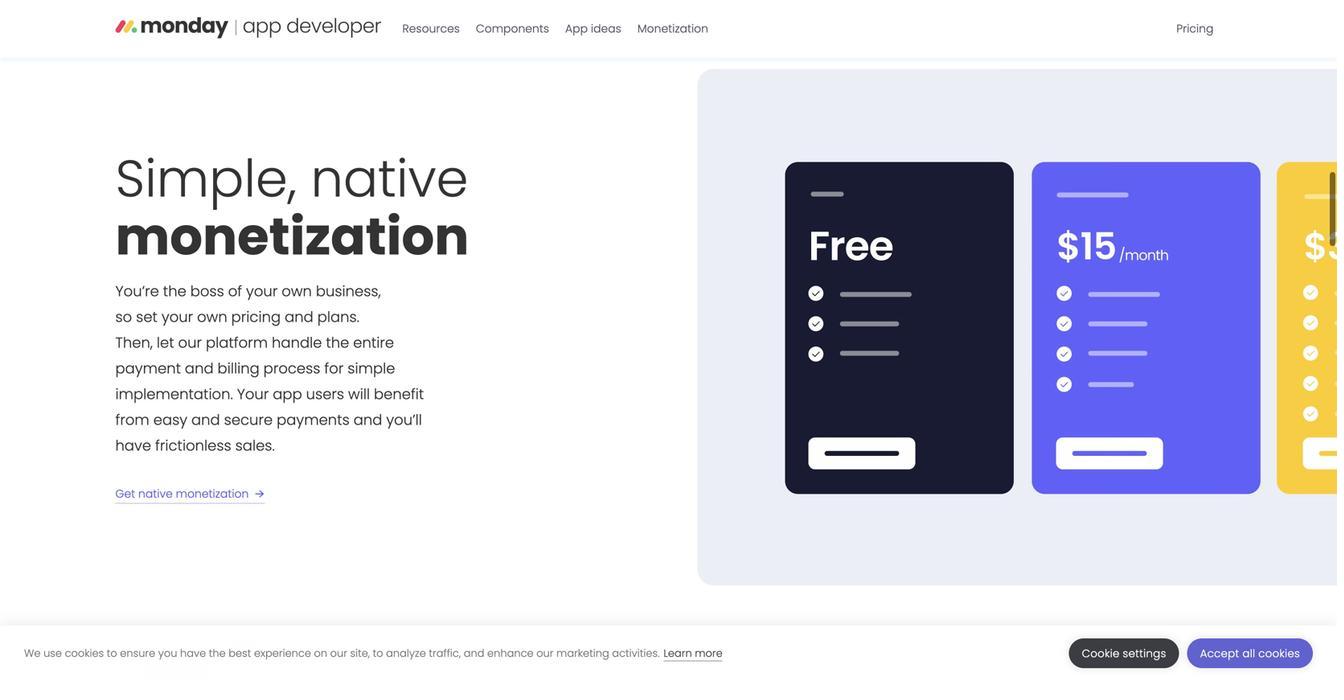 Task type: describe. For each thing, give the bounding box(es) containing it.
native for get native monetization
[[138, 486, 173, 502]]

more
[[695, 646, 723, 661]]

and up implementation.
[[185, 358, 214, 379]]

billing
[[218, 358, 260, 379]]

1 vertical spatial your
[[162, 307, 193, 327]]

sales.
[[235, 436, 275, 456]]

native for simple, native
[[311, 143, 468, 215]]

app ideas
[[565, 21, 622, 37]]

traffic,
[[429, 646, 461, 661]]

cookie settings
[[1082, 646, 1167, 661]]

cookie settings button
[[1069, 639, 1180, 668]]

monday.com for apps developers image
[[115, 10, 382, 44]]

then,
[[115, 333, 153, 353]]

handle
[[272, 333, 322, 353]]

easy
[[153, 410, 187, 430]]

you
[[158, 646, 177, 661]]

main element
[[395, 0, 1222, 58]]

cookies for all
[[1259, 646, 1301, 661]]

entire
[[353, 333, 394, 353]]

app
[[565, 21, 588, 37]]

implementation.
[[115, 384, 233, 405]]

0 vertical spatial the
[[163, 281, 186, 302]]

you're the boss of your own business, so set your own pricing and plans. then, let our platform handle the entire payment and billing process for simple implementation. your app users will benefit from easy and secure payments and you'll have frictionless sales.
[[115, 281, 424, 456]]

and down will
[[354, 410, 382, 430]]

from
[[115, 410, 149, 430]]

resources link
[[395, 16, 468, 42]]

ideas
[[591, 21, 622, 37]]

payments
[[277, 410, 350, 430]]

resources
[[403, 21, 460, 37]]

0 vertical spatial own
[[282, 281, 312, 302]]

set
[[136, 307, 158, 327]]

for
[[324, 358, 344, 379]]

analyze
[[386, 646, 426, 661]]

accept all cookies button
[[1188, 639, 1313, 668]]

secure
[[224, 410, 273, 430]]

our inside you're the boss of your own business, so set your own pricing and plans. then, let our platform handle the entire payment and billing process for simple implementation. your app users will benefit from easy and secure payments and you'll have frictionless sales.
[[178, 333, 202, 353]]

settings
[[1123, 646, 1167, 661]]

process
[[264, 358, 321, 379]]

payment
[[115, 358, 181, 379]]

marketing
[[557, 646, 609, 661]]

boss
[[190, 281, 224, 302]]

and up handle
[[285, 307, 313, 327]]

plans.
[[317, 307, 360, 327]]

learn
[[664, 646, 692, 661]]

cookie
[[1082, 646, 1120, 661]]

get native monetization link
[[115, 485, 268, 504]]

1 horizontal spatial the
[[209, 646, 226, 661]]

components
[[476, 21, 549, 37]]

get
[[115, 486, 135, 502]]

frictionless
[[155, 436, 231, 456]]



Task type: vqa. For each thing, say whether or not it's contained in the screenshot.
the right Own
yes



Task type: locate. For each thing, give the bounding box(es) containing it.
0 horizontal spatial cookies
[[65, 646, 104, 661]]

1 vertical spatial have
[[180, 646, 206, 661]]

best
[[229, 646, 251, 661]]

use
[[43, 646, 62, 661]]

platform
[[206, 333, 268, 353]]

1 vertical spatial native
[[138, 486, 173, 502]]

and right "traffic,"
[[464, 646, 485, 661]]

benefit
[[374, 384, 424, 405]]

your
[[237, 384, 269, 405]]

so
[[115, 307, 132, 327]]

business,
[[316, 281, 381, 302]]

components link
[[468, 16, 557, 42]]

our right on
[[330, 646, 347, 661]]

have right you
[[180, 646, 206, 661]]

pricing
[[231, 307, 281, 327]]

1 horizontal spatial to
[[373, 646, 383, 661]]

0 horizontal spatial native
[[138, 486, 173, 502]]

0 vertical spatial monetization
[[115, 201, 469, 273]]

2 to from the left
[[373, 646, 383, 661]]

1 to from the left
[[107, 646, 117, 661]]

our right enhance
[[537, 646, 554, 661]]

to left ensure
[[107, 646, 117, 661]]

your
[[246, 281, 278, 302], [162, 307, 193, 327]]

1 horizontal spatial own
[[282, 281, 312, 302]]

experience
[[254, 646, 311, 661]]

own
[[282, 281, 312, 302], [197, 307, 227, 327]]

we
[[24, 646, 41, 661]]

app ideas link
[[557, 16, 630, 42]]

get native monetization
[[115, 486, 249, 502]]

cookies
[[65, 646, 104, 661], [1259, 646, 1301, 661]]

all
[[1243, 646, 1256, 661]]

own down boss
[[197, 307, 227, 327]]

0 vertical spatial your
[[246, 281, 278, 302]]

cookies for use
[[65, 646, 104, 661]]

and up frictionless
[[191, 410, 220, 430]]

1 horizontal spatial cookies
[[1259, 646, 1301, 661]]

and
[[285, 307, 313, 327], [185, 358, 214, 379], [191, 410, 220, 430], [354, 410, 382, 430], [464, 646, 485, 661]]

simple,
[[115, 143, 297, 215]]

to
[[107, 646, 117, 661], [373, 646, 383, 661]]

1 vertical spatial monetization
[[176, 486, 249, 502]]

monetization
[[638, 21, 709, 37]]

monetization link
[[630, 16, 717, 42]]

will
[[348, 384, 370, 405]]

dialog
[[0, 626, 1338, 681]]

own up handle
[[282, 281, 312, 302]]

ensure
[[120, 646, 155, 661]]

users
[[306, 384, 344, 405]]

0 horizontal spatial to
[[107, 646, 117, 661]]

native
[[311, 143, 468, 215], [138, 486, 173, 502]]

2 vertical spatial the
[[209, 646, 226, 661]]

you're
[[115, 281, 159, 302]]

accept all cookies
[[1200, 646, 1301, 661]]

your up pricing
[[246, 281, 278, 302]]

1 vertical spatial the
[[326, 333, 349, 353]]

learn more link
[[664, 646, 723, 662]]

1 horizontal spatial your
[[246, 281, 278, 302]]

cookies inside button
[[1259, 646, 1301, 661]]

your up let
[[162, 307, 193, 327]]

the left boss
[[163, 281, 186, 302]]

of
[[228, 281, 242, 302]]

2 cookies from the left
[[1259, 646, 1301, 661]]

our right let
[[178, 333, 202, 353]]

enhance
[[487, 646, 534, 661]]

let
[[157, 333, 174, 353]]

1 vertical spatial own
[[197, 307, 227, 327]]

1 horizontal spatial have
[[180, 646, 206, 661]]

monetization down frictionless
[[176, 486, 249, 502]]

on
[[314, 646, 327, 661]]

0 horizontal spatial your
[[162, 307, 193, 327]]

0 horizontal spatial our
[[178, 333, 202, 353]]

0 horizontal spatial the
[[163, 281, 186, 302]]

2 horizontal spatial our
[[537, 646, 554, 661]]

have inside you're the boss of your own business, so set your own pricing and plans. then, let our platform handle the entire payment and billing process for simple implementation. your app users will benefit from easy and secure payments and you'll have frictionless sales.
[[115, 436, 151, 456]]

dialog containing cookie settings
[[0, 626, 1338, 681]]

monetization up business,
[[115, 201, 469, 273]]

1 horizontal spatial native
[[311, 143, 468, 215]]

1 horizontal spatial our
[[330, 646, 347, 661]]

the down plans. in the left top of the page
[[326, 333, 349, 353]]

cookies right use
[[65, 646, 104, 661]]

simple, native
[[115, 143, 468, 215]]

have
[[115, 436, 151, 456], [180, 646, 206, 661]]

2 horizontal spatial the
[[326, 333, 349, 353]]

pricing
[[1177, 21, 1214, 37]]

monetization inside "link"
[[176, 486, 249, 502]]

monetization
[[115, 201, 469, 273], [176, 486, 249, 502]]

you'll
[[386, 410, 422, 430]]

0 vertical spatial native
[[311, 143, 468, 215]]

native inside "link"
[[138, 486, 173, 502]]

activities.
[[612, 646, 660, 661]]

the
[[163, 281, 186, 302], [326, 333, 349, 353], [209, 646, 226, 661]]

0 horizontal spatial have
[[115, 436, 151, 456]]

we use cookies to ensure you have the best experience on our site, to analyze traffic, and enhance our marketing activities. learn more
[[24, 646, 723, 661]]

our
[[178, 333, 202, 353], [330, 646, 347, 661], [537, 646, 554, 661]]

simple
[[348, 358, 395, 379]]

1 cookies from the left
[[65, 646, 104, 661]]

pricing link
[[1169, 16, 1222, 42]]

to right site,
[[373, 646, 383, 661]]

cookies right all at bottom right
[[1259, 646, 1301, 661]]

the left "best"
[[209, 646, 226, 661]]

0 vertical spatial have
[[115, 436, 151, 456]]

0 horizontal spatial own
[[197, 307, 227, 327]]

have down from
[[115, 436, 151, 456]]

site,
[[350, 646, 370, 661]]

accept
[[1200, 646, 1240, 661]]

app
[[273, 384, 302, 405]]



